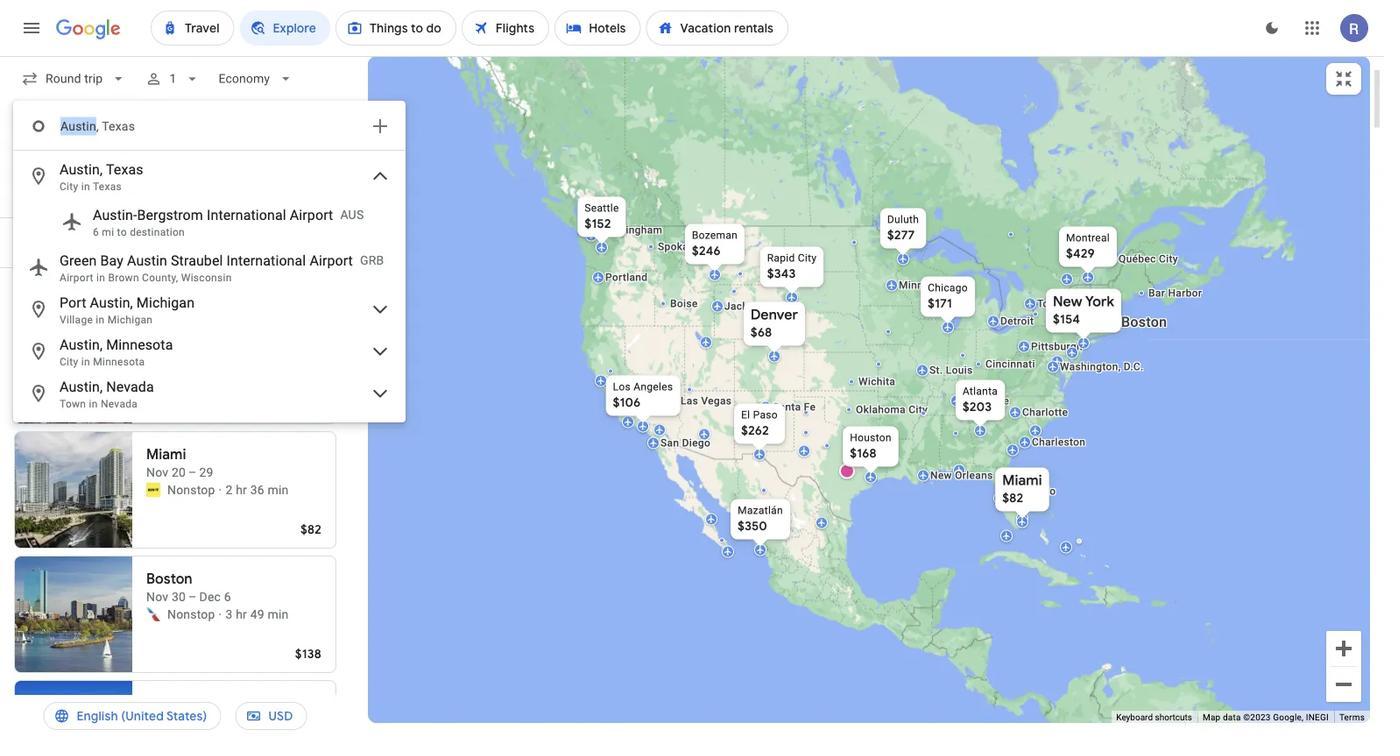Task type: locate. For each thing, give the bounding box(es) containing it.
nov inside miami nov 20 – 29
[[146, 465, 168, 479]]

filters
[[67, 235, 100, 251]]

city for oklahoma city
[[909, 404, 928, 416]]

hr right 2
[[236, 482, 247, 497]]

1 vertical spatial boston
[[146, 570, 193, 588]]

1 vertical spatial texas
[[106, 161, 143, 177]]

orleans
[[955, 469, 993, 482]]

1 vertical spatial san
[[661, 437, 680, 449]]

spokane
[[658, 241, 701, 253]]

0 horizontal spatial denver
[[146, 695, 194, 713]]

dallas
[[864, 436, 895, 448]]

1 vertical spatial min
[[268, 607, 289, 621]]

county,
[[142, 272, 178, 284]]

$429
[[1067, 246, 1095, 262]]

las vegas
[[681, 395, 732, 407]]

texas right '‌,'
[[102, 119, 135, 133]]

minnesota
[[106, 336, 173, 353], [93, 356, 145, 368]]

only
[[191, 235, 215, 251]]

city left trip
[[60, 181, 78, 193]]

google,
[[1274, 712, 1304, 723]]

new inside new york $154
[[1053, 293, 1083, 311]]

map
[[1203, 712, 1221, 723]]

6 left mi
[[93, 226, 99, 238]]

new orleans
[[931, 469, 993, 482]]

denver $68
[[751, 306, 798, 340]]

nov left 20 – 29
[[146, 465, 168, 479]]

santa
[[773, 401, 801, 413]]

0 horizontal spatial $82
[[301, 521, 322, 537]]

austin, up week
[[60, 161, 103, 177]]

green bay austin straubel international airport grb airport in brown county, wisconsin
[[60, 252, 384, 284]]

2 horizontal spatial 6
[[224, 589, 231, 604]]

0 vertical spatial hr
[[236, 482, 247, 497]]

1-week trip in the next 6 months
[[58, 178, 237, 193]]

new up 154 us dollars text box in the top of the page
[[1053, 293, 1083, 311]]

0 vertical spatial spirit image
[[146, 358, 160, 372]]

1 nonstop from the top
[[167, 482, 215, 497]]

262 US dollars text field
[[742, 423, 769, 439]]

168 US dollars text field
[[850, 446, 877, 461]]

austin, inside austin, texas city in texas
[[60, 161, 103, 177]]

0 vertical spatial nov
[[146, 465, 168, 479]]

1 horizontal spatial boston
[[1122, 314, 1168, 330]]

0 vertical spatial boston
[[1122, 314, 1168, 330]]

0 vertical spatial 6
[[184, 178, 191, 193]]

las
[[681, 395, 699, 407]]

0 horizontal spatial miami
[[146, 446, 186, 464]]

international
[[207, 206, 286, 223], [227, 252, 306, 269]]

york right toronto
[[1086, 293, 1115, 311]]

new
[[1053, 293, 1083, 311], [146, 321, 176, 339], [931, 469, 952, 482]]

airport inside austin-bergstrom international airport aus 6 mi to destination
[[290, 206, 333, 223]]

6 inside austin-bergstrom international airport aus 6 mi to destination
[[93, 226, 99, 238]]

0 horizontal spatial york
[[179, 321, 208, 339]]

hr right the 3
[[236, 607, 247, 621]]

1 vertical spatial nevada
[[101, 398, 138, 410]]

in right village
[[96, 314, 105, 326]]

boston down the bar
[[1122, 314, 1168, 330]]

paso
[[753, 409, 778, 421]]

2  image from the top
[[219, 606, 222, 623]]

fe
[[804, 401, 816, 413]]

denver up jan
[[146, 695, 194, 713]]

min right 49
[[268, 607, 289, 621]]

washington, d.c.
[[1060, 361, 1144, 373]]

in inside "austin, nevada town in nevada"
[[89, 398, 98, 410]]

austin, up town
[[60, 378, 103, 395]]

oklahoma city
[[856, 404, 928, 416]]

2 vertical spatial 6
[[224, 589, 231, 604]]

6 inside boston nov 30 – dec 6
[[224, 589, 231, 604]]

1 vertical spatial nov
[[146, 589, 168, 604]]

in up "austin, nevada town in nevada"
[[81, 356, 90, 368]]

destination
[[130, 226, 185, 238]]

1 horizontal spatial york
[[1086, 293, 1115, 311]]

in right town
[[89, 398, 98, 410]]

nevada right town
[[101, 398, 138, 410]]

list box containing austin, texas
[[14, 151, 405, 422]]

english
[[77, 708, 118, 724]]

1 horizontal spatial new
[[931, 469, 952, 482]]

texas up austin-
[[93, 181, 122, 193]]

airport down green
[[60, 272, 94, 284]]

austin, texas option
[[14, 155, 405, 197]]

0 vertical spatial $82
[[1003, 490, 1024, 506]]

0 vertical spatial new
[[1053, 293, 1083, 311]]

d.c.
[[1124, 361, 1144, 373]]

1 vertical spatial spirit image
[[146, 483, 160, 497]]

oklahoma
[[856, 404, 906, 416]]

international down months
[[207, 206, 286, 223]]

austin-bergstrom international airport (aus) option
[[14, 197, 405, 246]]

 image left 2
[[219, 481, 222, 499]]

austin, minnesota option
[[14, 330, 405, 372]]

el
[[742, 409, 751, 421]]

‌,
[[96, 119, 99, 133]]

jan
[[146, 714, 167, 728]]

in inside button
[[123, 178, 133, 193]]

1 vertical spatial york
[[179, 321, 208, 339]]

in inside austin, texas city in texas
[[81, 181, 90, 193]]

171 US dollars text field
[[928, 296, 953, 312]]

1 horizontal spatial $82
[[1003, 490, 1024, 506]]

0 vertical spatial min
[[268, 482, 289, 497]]

months
[[195, 178, 237, 193]]

in for texas
[[81, 181, 90, 193]]

austin, inside austin, minnesota city in minnesota
[[60, 336, 103, 353]]

boston for boston nov 30 – dec 6
[[146, 570, 193, 588]]

1 spirit image from the top
[[146, 358, 160, 372]]

city right "québec"
[[1159, 253, 1179, 265]]

2 vertical spatial new
[[931, 469, 952, 482]]

terms link
[[1340, 712, 1365, 723]]

1 horizontal spatial san
[[661, 437, 680, 449]]

minnesota down port austin, michigan village in michigan
[[106, 336, 173, 353]]

map region
[[252, 0, 1373, 737]]

$68
[[751, 325, 772, 340]]

york inside new york dec 10 – 19
[[179, 321, 208, 339]]

city up town
[[60, 356, 78, 368]]

denver inside map region
[[751, 306, 798, 324]]

austin, down brown
[[90, 294, 133, 311]]

new york $154
[[1053, 293, 1115, 327]]

miami inside map region
[[1003, 472, 1043, 489]]

6 inside button
[[184, 178, 191, 193]]

city inside rapid city $343
[[798, 252, 817, 264]]

boston up 30 – dec
[[146, 570, 193, 588]]

trip
[[101, 178, 120, 193]]

min right 36
[[268, 482, 289, 497]]

6
[[184, 178, 191, 193], [93, 226, 99, 238], [224, 589, 231, 604]]

rapid city $343
[[767, 252, 817, 282]]

343 US dollars text field
[[767, 266, 796, 282]]

airport left aus
[[290, 206, 333, 223]]

city for québec city
[[1159, 253, 1179, 265]]

english (united states) button
[[43, 695, 221, 737]]

nonstop down 30 – dec
[[167, 607, 215, 621]]

montreal $429
[[1067, 232, 1110, 262]]

denver up $68
[[751, 306, 798, 324]]

in down bay
[[96, 272, 105, 284]]

new inside new york dec 10 – 19
[[146, 321, 176, 339]]

boston inside map region
[[1122, 314, 1168, 330]]

states)
[[166, 708, 207, 724]]

in for nevada
[[89, 398, 98, 410]]

flights
[[149, 235, 188, 251]]

new left orleans
[[931, 469, 952, 482]]

york for new york $154
[[1086, 293, 1115, 311]]

austin, nevada option
[[14, 372, 405, 415]]

2024
[[218, 714, 246, 728]]

boston for boston
[[1122, 314, 1168, 330]]

0 vertical spatial  image
[[219, 481, 222, 499]]

san left diego
[[661, 437, 680, 449]]

airport left grb
[[310, 252, 353, 269]]

0 vertical spatial airport
[[290, 206, 333, 223]]

1 nov from the top
[[146, 465, 168, 479]]

429 US dollars text field
[[1067, 246, 1095, 262]]

0 vertical spatial miami
[[146, 446, 186, 464]]

 image left the 3
[[219, 606, 222, 623]]

loading results progress bar
[[0, 56, 1385, 60]]

origin, select multiple airports image
[[370, 116, 391, 137]]

pittsburgh
[[1032, 340, 1083, 353]]

bergstrom
[[137, 206, 203, 223]]

1 horizontal spatial denver
[[751, 306, 798, 324]]

spirit image
[[146, 358, 160, 372], [146, 483, 160, 497]]

in inside austin, minnesota city in minnesota
[[81, 356, 90, 368]]

nov inside boston nov 30 – dec 6
[[146, 589, 168, 604]]

michigan up austin, minnesota city in minnesota
[[108, 314, 153, 326]]

miami $82
[[1003, 472, 1043, 506]]

york up 10 – 19
[[179, 321, 208, 339]]

austin, down village
[[60, 336, 103, 353]]

2 hr from the top
[[236, 607, 247, 621]]

2 horizontal spatial new
[[1053, 293, 1083, 311]]

diego
[[682, 437, 711, 449]]

list box
[[14, 151, 405, 422]]

nevada down austin, minnesota city in minnesota
[[106, 378, 154, 395]]

10 – 19
[[171, 340, 213, 355]]

york
[[1086, 293, 1115, 311], [179, 321, 208, 339]]

1 vertical spatial 6
[[93, 226, 99, 238]]

nov up the american icon
[[146, 589, 168, 604]]

change appearance image
[[1252, 7, 1294, 49]]

international up about these results
[[227, 252, 306, 269]]

0 vertical spatial york
[[1086, 293, 1115, 311]]

miami for miami $82
[[1003, 472, 1043, 489]]

york for new york dec 10 – 19
[[179, 321, 208, 339]]

spirit image down dec
[[146, 358, 160, 372]]

1 vertical spatial  image
[[219, 606, 222, 623]]

None field
[[14, 63, 134, 95], [212, 63, 302, 95], [14, 63, 134, 95], [212, 63, 302, 95]]

$152
[[585, 216, 611, 232]]

miami inside miami nov 20 – 29
[[146, 446, 186, 464]]

in
[[123, 178, 133, 193], [81, 181, 90, 193], [96, 272, 105, 284], [96, 314, 105, 326], [81, 356, 90, 368], [89, 398, 98, 410]]

0 horizontal spatial san
[[608, 375, 627, 387]]

nonstop down 20 – 29
[[167, 482, 215, 497]]

flights only button
[[138, 229, 245, 257]]

2 nov from the top
[[146, 589, 168, 604]]

 image
[[219, 481, 222, 499], [219, 606, 222, 623]]

los angeles $106
[[613, 381, 673, 411]]

austin, inside port austin, michigan village in michigan
[[90, 294, 133, 311]]

Where else? text field
[[60, 105, 359, 147]]

0 vertical spatial texas
[[102, 119, 135, 133]]

$350
[[738, 518, 768, 534]]

6 right next
[[184, 178, 191, 193]]

inegi
[[1307, 712, 1329, 723]]

usd button
[[235, 695, 307, 737]]

toggle nearby airports for port austin, michigan image
[[370, 299, 391, 320]]

austin, minnesota city in minnesota
[[60, 336, 173, 368]]

new for new york dec 10 – 19
[[146, 321, 176, 339]]

6 up the 3
[[224, 589, 231, 604]]

york inside new york $154
[[1086, 293, 1115, 311]]

0 vertical spatial denver
[[751, 306, 798, 324]]

denver for denver $68
[[751, 306, 798, 324]]

1 vertical spatial new
[[146, 321, 176, 339]]

in for minnesota
[[81, 356, 90, 368]]

1 horizontal spatial miami
[[1003, 472, 1043, 489]]

1 vertical spatial denver
[[146, 695, 194, 713]]

0 vertical spatial nonstop
[[167, 482, 215, 497]]

hr for miami
[[236, 482, 247, 497]]

1  image from the top
[[219, 481, 222, 499]]

austin-bergstrom international airport aus 6 mi to destination
[[93, 206, 364, 238]]

1 hr from the top
[[236, 482, 247, 497]]

2 nonstop from the top
[[167, 607, 215, 621]]

0 horizontal spatial new
[[146, 321, 176, 339]]

in inside port austin, michigan village in michigan
[[96, 314, 105, 326]]

boston inside boston nov 30 – dec 6
[[146, 570, 193, 588]]

82 US dollars text field
[[1003, 490, 1024, 506]]

1 vertical spatial hr
[[236, 607, 247, 621]]

1 vertical spatial nonstop
[[167, 607, 215, 621]]

in right 1-
[[81, 181, 90, 193]]

0 vertical spatial san
[[608, 375, 627, 387]]

wichita
[[859, 376, 896, 388]]

city right rapid on the right top of the page
[[798, 252, 817, 264]]

jackson
[[725, 300, 766, 312]]

san
[[608, 375, 627, 387], [661, 437, 680, 449]]

all
[[49, 235, 64, 251]]

michigan down the 'county,'
[[137, 294, 195, 311]]

aus
[[340, 207, 364, 222]]

0 horizontal spatial boston
[[146, 570, 193, 588]]

texas for ‌,
[[102, 119, 135, 133]]

austin-
[[93, 206, 137, 223]]

bellingham
[[607, 224, 663, 236]]

spirit image down miami nov 20 – 29 at left
[[146, 483, 160, 497]]

1 vertical spatial international
[[227, 252, 306, 269]]

$154
[[1053, 312, 1081, 327]]

nov for boston
[[146, 589, 168, 604]]

data
[[1223, 712, 1242, 723]]

map data ©2023 google, inegi
[[1203, 712, 1329, 723]]

texas up trip
[[106, 161, 143, 177]]

port
[[60, 294, 86, 311]]

austin, inside "austin, nevada town in nevada"
[[60, 378, 103, 395]]

san up '106 us dollars' text box
[[608, 375, 627, 387]]

203 US dollars text field
[[963, 399, 992, 415]]

0 vertical spatial international
[[207, 206, 286, 223]]

city right oklahoma
[[909, 404, 928, 416]]

0 horizontal spatial 6
[[93, 226, 99, 238]]

miami up 20 – 29
[[146, 446, 186, 464]]

québec
[[1119, 253, 1157, 265]]

1 horizontal spatial 6
[[184, 178, 191, 193]]

2 min from the top
[[268, 607, 289, 621]]

new up dec
[[146, 321, 176, 339]]

austin, for texas
[[60, 161, 103, 177]]

miami up 82 us dollars text field
[[1003, 472, 1043, 489]]

©2023
[[1244, 712, 1271, 723]]

minnesota up "austin, nevada town in nevada"
[[93, 356, 145, 368]]

min
[[268, 482, 289, 497], [268, 607, 289, 621]]

bozeman
[[692, 229, 738, 241]]

in left the
[[123, 178, 133, 193]]

texas
[[102, 119, 135, 133], [106, 161, 143, 177], [93, 181, 122, 193]]

denver inside denver jan 14 – 23, 2024
[[146, 695, 194, 713]]

1 min from the top
[[268, 482, 289, 497]]

1 vertical spatial miami
[[1003, 472, 1043, 489]]



Task type: vqa. For each thing, say whether or not it's contained in the screenshot.
the top $82 text box
yes



Task type: describe. For each thing, give the bounding box(es) containing it.
hr for boston
[[236, 607, 247, 621]]

0 vertical spatial nevada
[[106, 378, 154, 395]]

68 US dollars text field
[[751, 325, 772, 340]]

week
[[68, 178, 98, 193]]

san for san francisco
[[608, 375, 627, 387]]

austin, for nevada
[[60, 378, 103, 395]]

city inside austin, minnesota city in minnesota
[[60, 356, 78, 368]]

about
[[219, 283, 248, 295]]

1-
[[58, 178, 68, 193]]

1
[[169, 71, 176, 86]]

246 US dollars text field
[[692, 243, 721, 259]]

st. louis
[[930, 364, 973, 376]]

36
[[250, 482, 265, 497]]

view smaller map image
[[1334, 68, 1355, 89]]

in inside green bay austin straubel international airport grb airport in brown county, wisconsin
[[96, 272, 105, 284]]

québec city
[[1119, 253, 1179, 265]]

austin, texas city in texas
[[60, 161, 143, 193]]

portland
[[606, 271, 648, 284]]

0 vertical spatial michigan
[[137, 294, 195, 311]]

clear travel mode image
[[209, 222, 252, 264]]

american image
[[146, 607, 160, 621]]

nashville
[[964, 395, 1010, 407]]

nonstop for boston
[[167, 607, 215, 621]]

international inside green bay austin straubel international airport grb airport in brown county, wisconsin
[[227, 252, 306, 269]]

english (united states)
[[77, 708, 207, 724]]

texas for austin,
[[106, 161, 143, 177]]

152 US dollars text field
[[585, 216, 611, 232]]

new york dec 10 – 19
[[146, 321, 213, 355]]

all filters (1)
[[49, 235, 117, 251]]

49
[[250, 607, 265, 621]]

city inside austin, texas city in texas
[[60, 181, 78, 193]]

1 vertical spatial airport
[[310, 252, 353, 269]]

san for san diego
[[661, 437, 680, 449]]

duluth $277
[[888, 213, 920, 243]]

port austin, michigan option
[[14, 288, 405, 330]]

to
[[117, 226, 127, 238]]

$277
[[888, 227, 915, 243]]

main menu image
[[21, 18, 42, 39]]

$106
[[613, 395, 641, 411]]

vegas
[[701, 395, 732, 407]]

the
[[136, 178, 154, 193]]

1 vertical spatial michigan
[[108, 314, 153, 326]]

2
[[226, 482, 233, 497]]

154 US dollars text field
[[1053, 312, 1081, 327]]

results
[[281, 283, 315, 295]]

toggle nearby airports for austin, minnesota image
[[370, 341, 391, 362]]

atlanta $203
[[963, 385, 998, 415]]

list box inside enter your origin dialog
[[14, 151, 405, 422]]

350 US dollars text field
[[738, 518, 768, 534]]

los
[[613, 381, 631, 393]]

brown
[[108, 272, 139, 284]]

(united
[[121, 708, 164, 724]]

houston $168
[[850, 432, 892, 461]]

atlanta
[[963, 385, 998, 397]]

82 US dollars text field
[[301, 521, 322, 537]]

san francisco
[[608, 375, 678, 387]]

1 vertical spatial minnesota
[[93, 356, 145, 368]]

green bay austin straubel international airport (grb) option
[[14, 246, 405, 288]]

denver for denver jan 14 – 23, 2024
[[146, 695, 194, 713]]

min for boston
[[268, 607, 289, 621]]

orlando
[[1018, 485, 1056, 497]]

denver jan 14 – 23, 2024
[[146, 695, 246, 728]]

toggle nearby airports for austin, texas image
[[370, 166, 391, 187]]

seattle
[[585, 202, 619, 214]]

‌, texas
[[96, 119, 135, 133]]

boise
[[670, 298, 698, 310]]

all filters (1) button
[[16, 229, 131, 257]]

$171
[[928, 296, 953, 312]]

francisco
[[630, 375, 678, 387]]

bozeman $246
[[692, 229, 738, 259]]

about these results
[[219, 283, 315, 295]]

new for new orleans
[[931, 469, 952, 482]]

$203
[[963, 399, 992, 415]]

in for week
[[123, 178, 133, 193]]

st.
[[930, 364, 943, 376]]

town
[[60, 398, 86, 410]]

$138
[[295, 646, 322, 662]]

keyboard shortcuts
[[1117, 712, 1193, 723]]

2 vertical spatial texas
[[93, 181, 122, 193]]

austin, nevada town in nevada
[[60, 378, 154, 410]]

30 – dec
[[172, 589, 221, 604]]

duluth
[[888, 213, 920, 226]]

1 button
[[138, 58, 208, 100]]

 image for boston
[[219, 606, 222, 623]]

austin, for minnesota
[[60, 336, 103, 353]]

$82 inside miami $82
[[1003, 490, 1024, 506]]

village
[[60, 314, 93, 326]]

santa fe
[[773, 401, 816, 413]]

city for rapid city $343
[[798, 252, 817, 264]]

miami for miami nov 20 – 29
[[146, 446, 186, 464]]

20 – 29
[[172, 465, 214, 479]]

1 vertical spatial $82
[[301, 521, 322, 537]]

 image for miami
[[219, 481, 222, 499]]

1-week trip in the next 6 months button
[[14, 161, 337, 210]]

3
[[226, 607, 233, 621]]

0 vertical spatial minnesota
[[106, 336, 173, 353]]

boston nov 30 – dec 6
[[146, 570, 231, 604]]

min for miami
[[268, 482, 289, 497]]

new for new york $154
[[1053, 293, 1083, 311]]

2 vertical spatial airport
[[60, 272, 94, 284]]

3 hr 49 min
[[226, 607, 289, 621]]

seattle $152
[[585, 202, 619, 232]]

277 US dollars text field
[[888, 227, 915, 243]]

international inside austin-bergstrom international airport aus 6 mi to destination
[[207, 206, 286, 223]]

filters form
[[0, 56, 406, 422]]

keyboard shortcuts button
[[1117, 711, 1193, 724]]

toronto
[[1038, 298, 1076, 310]]

$262
[[742, 423, 769, 439]]

dec
[[146, 340, 168, 355]]

mazatlán
[[738, 504, 783, 517]]

enter your origin dialog
[[13, 101, 406, 422]]

mi
[[102, 226, 114, 238]]

charleston
[[1032, 436, 1086, 448]]

mazatlán $350
[[738, 504, 783, 534]]

austin
[[127, 252, 167, 269]]

nov for miami
[[146, 465, 168, 479]]

green
[[60, 252, 97, 269]]

toggle nearby airports for austin, nevada image
[[370, 383, 391, 404]]

bar
[[1149, 287, 1166, 299]]

2 spirit image from the top
[[146, 483, 160, 497]]

detroit
[[1001, 315, 1034, 327]]

port austin, michigan village in michigan
[[60, 294, 195, 326]]

nonstop for miami
[[167, 482, 215, 497]]

106 US dollars text field
[[613, 395, 641, 411]]

grb
[[360, 253, 384, 267]]

138 US dollars text field
[[295, 646, 322, 662]]

wisconsin
[[181, 272, 232, 284]]



